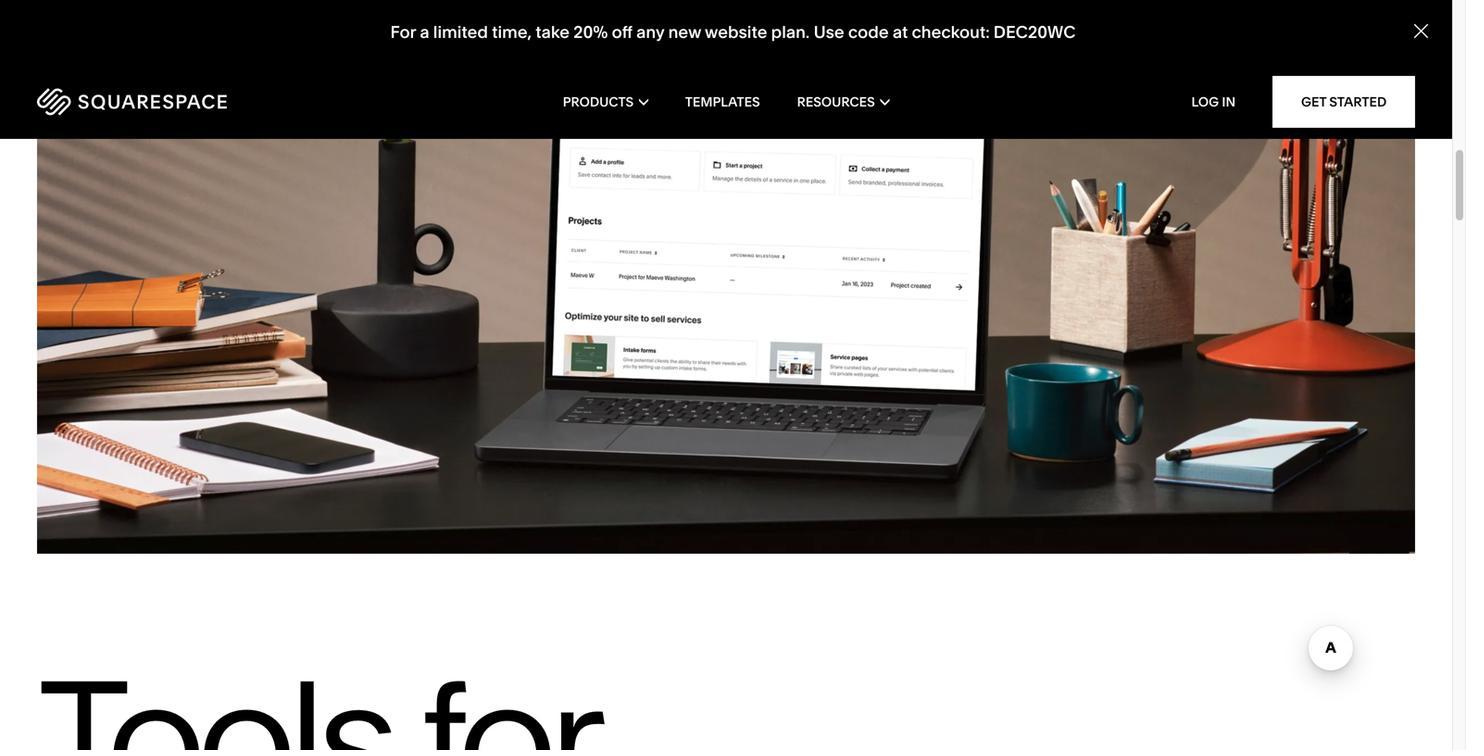 Task type: vqa. For each thing, say whether or not it's contained in the screenshot.
search
no



Task type: describe. For each thing, give the bounding box(es) containing it.
for a limited time, take 20% off any new website plan. use code at checkout: dec20wc
[[391, 22, 1076, 42]]

limited
[[434, 22, 488, 42]]

a laptop sitting atop a desk displays the squarespace project management dashboard, where users can track client communications, send and receive invoices, and monitor the status of all their projects. image
[[37, 0, 1416, 554]]

plan.
[[772, 22, 810, 42]]

checkout:
[[912, 22, 990, 42]]

squarespace logo image
[[37, 88, 227, 116]]

website
[[705, 22, 768, 42]]

started
[[1330, 94, 1387, 110]]

resources button
[[798, 65, 890, 139]]

a
[[420, 22, 430, 42]]

for
[[391, 22, 416, 42]]

products button
[[563, 65, 648, 139]]

squarespace logo link
[[37, 88, 313, 116]]

get started link
[[1273, 76, 1416, 128]]

time,
[[492, 22, 532, 42]]

templates
[[686, 94, 760, 110]]

take
[[536, 22, 570, 42]]



Task type: locate. For each thing, give the bounding box(es) containing it.
get
[[1302, 94, 1327, 110]]

any
[[637, 22, 665, 42]]

20%
[[574, 22, 608, 42]]

dec20wc
[[994, 22, 1076, 42]]

off
[[612, 22, 633, 42]]

templates link
[[686, 65, 760, 139]]

use
[[814, 22, 845, 42]]

log             in
[[1192, 94, 1236, 110]]

at
[[893, 22, 908, 42]]

code
[[849, 22, 889, 42]]

resources
[[798, 94, 875, 110]]

log
[[1192, 94, 1220, 110]]

get started
[[1302, 94, 1387, 110]]

log             in link
[[1192, 94, 1236, 110]]

in
[[1223, 94, 1236, 110]]

new
[[669, 22, 702, 42]]

products
[[563, 94, 634, 110]]



